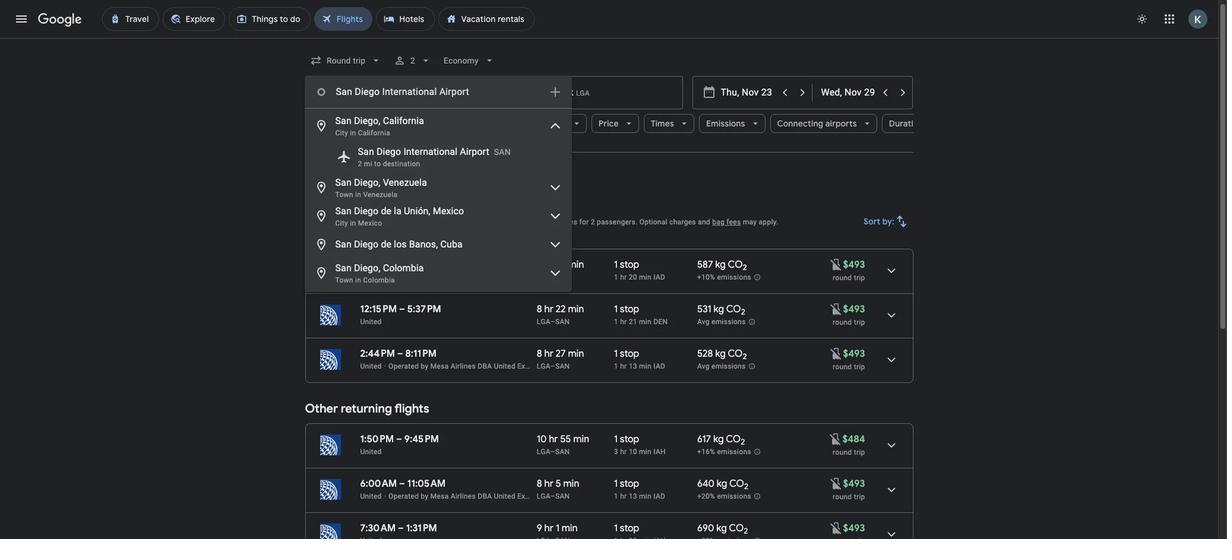 Task type: describe. For each thing, give the bounding box(es) containing it.
san diego international airport san 2 mi to destination
[[358, 146, 511, 168]]

connecting airports
[[777, 118, 857, 129]]

stop for 617
[[620, 434, 639, 446]]

1 stop
[[614, 523, 639, 535]]

and inside prices include required taxes + fees for 2 passengers. optional charges and bag fees may apply. passenger assistance
[[698, 218, 710, 226]]

531 kg co 2
[[697, 304, 745, 317]]

round trip for 587
[[833, 274, 865, 282]]

san diego, colombia option
[[304, 259, 572, 288]]

passenger
[[305, 230, 340, 238]]

fewer
[[431, 118, 454, 129]]

return
[[434, 169, 459, 179]]

+10%
[[697, 273, 715, 282]]

diego, for colombia
[[354, 263, 381, 274]]

493 US dollars text field
[[843, 478, 865, 490]]

destination
[[383, 160, 420, 168]]

hr down layover (1 of 1) is a 1 hr 21 min layover at denver international airport in denver. element
[[620, 362, 627, 371]]

connecting
[[777, 118, 824, 129]]

617
[[697, 434, 711, 446]]

6:00 am – 11:05 am
[[360, 478, 446, 490]]

22
[[556, 304, 566, 315]]

2 for 640
[[744, 482, 749, 492]]

san diego de la unión, mexico option
[[304, 202, 572, 230]]

in inside san diego de la unión, mexico city in mexico
[[350, 219, 356, 228]]

10:23 am – 3:50 pm
[[360, 259, 445, 271]]

1:50 pm – 9:45 pm united
[[360, 434, 439, 456]]

lga inside 10 hr 55 min lga – san
[[537, 448, 551, 456]]

flight details. leaves laguardia airport at 12:15 pm on wednesday, november 29 and arrives at san diego international airport at 5:37 pm on wednesday, november 29. image
[[877, 301, 906, 330]]

484 US dollars text field
[[843, 434, 865, 446]]

2 for 690
[[744, 526, 748, 537]]

los
[[394, 239, 407, 250]]

1:50 pm
[[360, 434, 394, 446]]

co for 617
[[726, 434, 741, 446]]

none text field inside search box
[[496, 76, 683, 109]]

1 stop flight. element for 640
[[614, 478, 639, 492]]

21
[[629, 318, 637, 326]]

diego up the include
[[488, 169, 512, 179]]

27 for 10:23 am – 3:50 pm
[[556, 259, 566, 271]]

passengers.
[[597, 218, 638, 226]]

– inside 1:50 pm – 9:45 pm united
[[396, 434, 402, 446]]

stop inside popup button
[[401, 118, 418, 129]]

express for 8:11 pm
[[517, 362, 544, 371]]

toggle nearby airports for san diego de los banos, cuba image
[[548, 238, 562, 252]]

flight details. leaves laguardia airport at 2:44 pm on wednesday, november 29 and arrives at san diego international airport at 8:11 pm on wednesday, november 29. image
[[877, 346, 906, 374]]

den
[[654, 318, 668, 326]]

– down los
[[402, 259, 408, 271]]

emissions for 531
[[712, 318, 746, 326]]

de for los
[[381, 239, 392, 250]]

sort by: button
[[859, 207, 913, 236]]

dba for 3:50 pm
[[478, 273, 492, 282]]

returning for best
[[333, 200, 384, 214]]

Departure time: 6:00 AM. text field
[[360, 478, 397, 490]]

hr down 8 hr 22 min lga – san
[[544, 348, 554, 360]]

Departure time: 12:15 PM. text field
[[360, 304, 397, 315]]

2 button
[[389, 46, 437, 75]]

7:30 am
[[360, 523, 396, 535]]

0 vertical spatial colombia
[[383, 263, 424, 274]]

– down 8 hr 22 min lga – san
[[551, 362, 555, 371]]

kg for 587
[[715, 259, 726, 271]]

returning for other
[[341, 402, 392, 416]]

emissions for 640
[[717, 493, 751, 501]]

1 fees from the left
[[563, 218, 578, 226]]

operated for 8:11 pm
[[389, 362, 419, 371]]

san inside san diego international airport san 2 mi to destination
[[494, 147, 511, 157]]

Arrival time: 11:05 AM. text field
[[407, 478, 446, 490]]

bag
[[712, 218, 725, 226]]

in for san diego, colombia
[[355, 276, 361, 285]]

in for san diego, california
[[350, 129, 356, 137]]

min inside 1 stop 1 hr 20 min iad
[[639, 273, 652, 282]]

 image for 2:44 pm
[[384, 362, 386, 371]]

+16% emissions
[[697, 448, 751, 456]]

7:30 am – 1:31 pm
[[360, 523, 437, 535]]

trip for 528
[[854, 363, 865, 371]]

493 us dollars text field for 587
[[843, 259, 865, 271]]

mesa for 3:50 pm
[[431, 273, 449, 282]]

13 for 8 hr 5 min
[[629, 492, 637, 501]]

8 for 5:37 pm
[[537, 304, 542, 315]]

min up the 1 stop
[[639, 492, 652, 501]]

san for 5:37 pm
[[555, 318, 570, 326]]

– right the 6:00 am text field
[[399, 478, 405, 490]]

sort
[[864, 216, 880, 227]]

emissions button
[[699, 109, 765, 138]]

min inside total duration 9 hr 1 min. element
[[562, 523, 578, 535]]

toggle nearby airports for san diego, venezuela image
[[548, 181, 562, 195]]

Departure time: 1:50 PM. text field
[[360, 434, 394, 446]]

iad for 640
[[654, 492, 665, 501]]

5
[[556, 478, 561, 490]]

1 vertical spatial california
[[358, 129, 390, 137]]

1 stop flight. element for 690
[[614, 523, 639, 536]]

to inside 'main content'
[[461, 169, 470, 179]]

san diego de los banos, cuba
[[335, 239, 463, 250]]

san diego de los banos, cuba option
[[304, 230, 572, 259]]

bags button
[[540, 109, 587, 138]]

10:23 am
[[360, 259, 400, 271]]

toggle nearby airports for san diego, colombia image
[[548, 266, 562, 280]]

8 for 3:50 pm
[[537, 259, 542, 271]]

– inside 12:15 pm – 5:37 pm united
[[399, 304, 405, 315]]

‌ international airport
[[380, 86, 469, 97]]

1 vertical spatial colombia
[[363, 276, 395, 285]]

all filters (1)
[[328, 118, 374, 129]]

1 inside 1 stop or fewer popup button
[[395, 118, 399, 129]]

flight details. leaves laguardia airport at 1:50 pm on wednesday, november 29 and arrives at san diego international airport at 9:45 pm on wednesday, november 29. image
[[877, 431, 906, 460]]

531
[[697, 304, 711, 315]]

city inside san diego de la unión, mexico city in mexico
[[335, 219, 348, 228]]

this price for this flight doesn't include overhead bin access. if you need a carry-on bag, use the bags filter to update prices. image for 690
[[829, 521, 843, 536]]

flight details. leaves laguardia airport at 10:23 am on wednesday, november 29 and arrives at san diego international airport at 3:50 pm on wednesday, november 29. image
[[877, 257, 906, 285]]

toggle nearby airports for san diego, california image
[[548, 119, 562, 133]]

0 vertical spatial california
[[383, 115, 424, 127]]

toggle nearby airports for san diego de la unión, mexico image
[[548, 209, 562, 223]]

stop right total duration 9 hr 1 min. element
[[620, 523, 639, 535]]

493 US dollars text field
[[843, 523, 865, 535]]

airlines for 2:44 pm – 8:11 pm
[[451, 362, 476, 371]]

2 for 587
[[743, 263, 747, 273]]

best returning flights
[[305, 200, 421, 214]]

san diego, california option
[[304, 112, 572, 140]]

round for 531
[[833, 318, 852, 327]]

640 kg co 2
[[697, 478, 749, 492]]

ranked based on price and convenience
[[305, 218, 439, 226]]

– left arrival time: 8:11 pm. text field
[[397, 348, 403, 360]]

528 kg co 2
[[697, 348, 747, 362]]

2 inside prices include required taxes + fees for 2 passengers. optional charges and bag fees may apply. passenger assistance
[[591, 218, 595, 226]]

Departure time: 7:30 AM. text field
[[360, 523, 396, 535]]

Departure time: 10:23 AM. text field
[[360, 259, 400, 271]]

leaves laguardia airport at 12:15 pm on wednesday, november 29 and arrives at san diego international airport at 5:37 pm on wednesday, november 29. element
[[360, 304, 441, 315]]

2:44 pm – 8:11 pm
[[360, 348, 437, 360]]

none search field containing ‌ international airport
[[304, 46, 944, 292]]

1 inside total duration 9 hr 1 min. element
[[556, 523, 560, 535]]

price
[[599, 118, 619, 129]]

1 stop 1 hr 21 min den
[[614, 304, 668, 326]]

1 stop flight. element for 617
[[614, 434, 639, 447]]

mi
[[364, 160, 372, 168]]

banos,
[[409, 239, 438, 250]]

– down toggle nearby airports for san diego de los banos, cuba image
[[551, 273, 555, 282]]

min inside 8 hr 22 min lga – san
[[568, 304, 584, 315]]

leaves laguardia airport at 10:23 am on wednesday, november 29 and arrives at san diego international airport at 3:50 pm on wednesday, november 29. element
[[360, 259, 445, 271]]

1 stop 3 hr 10 min iah
[[614, 434, 666, 456]]

10 inside 10 hr 55 min lga – san
[[537, 434, 547, 446]]

Arrival time: 5:37 PM. text field
[[407, 304, 441, 315]]

town for san diego, colombia
[[335, 276, 353, 285]]

de for la
[[381, 206, 392, 217]]

$493 for 528
[[843, 348, 865, 360]]

passenger assistance button
[[305, 230, 378, 238]]

min inside 8 hr 5 min lga – san
[[563, 478, 579, 490]]

by:
[[882, 216, 894, 227]]

1 horizontal spatial mexico
[[433, 206, 464, 217]]

apply.
[[759, 218, 778, 226]]

flight details. leaves laguardia airport at 6:00 am on wednesday, november 29 and arrives at san diego international airport at 11:05 am on wednesday, november 29. image
[[877, 476, 906, 504]]

9 hr 1 min
[[537, 523, 578, 535]]

11:05 am
[[407, 478, 446, 490]]

min inside 1 stop 3 hr 10 min iah
[[639, 448, 652, 456]]

total duration 8 hr 5 min. element
[[537, 478, 614, 492]]

1 stop 1 hr 20 min iad
[[614, 259, 665, 282]]

diego for san diego de la unión, mexico city in mexico
[[354, 206, 379, 217]]

2:44 pm
[[360, 348, 395, 360]]

55
[[560, 434, 571, 446]]

emissions
[[706, 118, 745, 129]]

round for 528
[[833, 363, 852, 371]]

8 for 8:11 pm
[[537, 348, 542, 360]]

iad for 587
[[654, 273, 665, 282]]

express for 11:05 am
[[517, 492, 544, 501]]

min right toggle nearby airports for san diego, colombia icon
[[568, 259, 584, 271]]

co for 640
[[729, 478, 744, 490]]

san for san diego de la unión, mexico city in mexico
[[335, 206, 352, 217]]

may
[[743, 218, 757, 226]]

493 US dollars text field
[[843, 348, 865, 360]]

operated for 3:50 pm
[[389, 273, 419, 282]]

3:50 pm
[[410, 259, 445, 271]]

10 inside 1 stop 3 hr 10 min iah
[[629, 448, 637, 456]]

+16%
[[697, 448, 715, 456]]

dba for 11:05 am
[[478, 492, 492, 501]]

connecting airports button
[[770, 109, 877, 138]]

leaves laguardia airport at 2:44 pm on wednesday, november 29 and arrives at san diego international airport at 8:11 pm on wednesday, november 29. element
[[360, 348, 437, 360]]

bag fees button
[[712, 218, 741, 226]]

sort by:
[[864, 216, 894, 227]]

airlines for 10:23 am – 3:50 pm
[[451, 273, 476, 282]]

san diego, venezuela option
[[304, 173, 572, 202]]

0 vertical spatial venezuela
[[383, 177, 427, 188]]

6:00 am
[[360, 478, 397, 490]]

1 stop 1 hr 13 min iad for 528
[[614, 348, 665, 371]]

prices
[[459, 218, 480, 226]]

hr down toggle nearby airports for san diego de los banos, cuba image
[[544, 259, 554, 271]]

this price for this flight doesn't include overhead bin access. if you need a carry-on bag, use the bags filter to update prices. image
[[829, 258, 843, 272]]

required
[[508, 218, 535, 226]]

0 vertical spatial airport
[[439, 86, 469, 97]]

12:15 pm – 5:37 pm united
[[360, 304, 441, 326]]

round trip for 617
[[833, 449, 865, 457]]

based
[[332, 218, 352, 226]]

this price for this flight doesn't include overhead bin access. if you need a carry-on bag, use the bags filter to update prices. image for 528
[[829, 347, 843, 361]]

operated by mesa airlines dba united express for 11:05 am
[[389, 492, 544, 501]]

1 stop or fewer
[[395, 118, 454, 129]]

Arrival time: 3:50 PM. text field
[[410, 259, 445, 271]]

diego, for california
[[354, 115, 381, 127]]

flights for best returning flights
[[386, 200, 421, 214]]

 image for 10:23 am
[[384, 273, 386, 282]]

20
[[629, 273, 637, 282]]

2 inside san diego international airport san 2 mi to destination
[[358, 160, 362, 168]]

13 for 8 hr 27 min
[[629, 362, 637, 371]]

– inside 8 hr 5 min lga – san
[[551, 492, 555, 501]]

taxes
[[537, 218, 555, 226]]

layover (1 of 1) is a 1 hr 21 min layover at denver international airport in denver. element
[[614, 317, 691, 327]]

layover (1 of 1) is a 1 hr 13 min layover at dulles international airport in washington. element for 640
[[614, 492, 691, 501]]

san for san diego, colombia town in colombia
[[335, 263, 352, 274]]

stop for 640
[[620, 478, 639, 490]]

trip for 640
[[854, 493, 865, 501]]

min down 8 hr 22 min lga – san
[[568, 348, 584, 360]]

san diego, colombia town in colombia
[[335, 263, 424, 285]]

unión,
[[404, 206, 431, 217]]

this price for this flight doesn't include overhead bin access. if you need a carry-on bag, use the bags filter to update prices. image for 640
[[829, 477, 843, 491]]

emissions for 587
[[717, 273, 751, 282]]

Arrival time: 9:45 PM. text field
[[404, 434, 439, 446]]

(1)
[[364, 118, 374, 129]]

1 vertical spatial mexico
[[358, 219, 382, 228]]

– inside 10 hr 55 min lga – san
[[551, 448, 555, 456]]

this price for this flight doesn't include overhead bin access. if you need a carry-on bag, use the bags filter to update prices. image for 531
[[829, 302, 843, 316]]

united inside 1:50 pm – 9:45 pm united
[[360, 448, 382, 456]]

1 stop flight. element for 587
[[614, 259, 639, 273]]

hr inside 8 hr 22 min lga – san
[[544, 304, 554, 315]]

587 kg co 2
[[697, 259, 747, 273]]

or
[[420, 118, 429, 129]]

layover (1 of 1) is a 3 hr 10 min layover at george bush intercontinental airport in houston. element
[[614, 447, 691, 457]]

lga inside 8 hr 22 min lga – san
[[537, 318, 551, 326]]

co for 531
[[726, 304, 741, 315]]



Task type: vqa. For each thing, say whether or not it's contained in the screenshot.


Task type: locate. For each thing, give the bounding box(es) containing it.
lga for 3:50 pm
[[537, 273, 551, 282]]

2 inside 587 kg co 2
[[743, 263, 747, 273]]

san up the 22
[[555, 273, 570, 282]]

operated
[[389, 273, 419, 282], [389, 362, 419, 371], [389, 492, 419, 501]]

hr inside 10 hr 55 min lga – san
[[549, 434, 558, 446]]

in for san diego, venezuela
[[355, 191, 361, 199]]

3 round trip from the top
[[833, 363, 865, 371]]

co right 528
[[728, 348, 743, 360]]

– left 5:37 pm text box
[[399, 304, 405, 315]]

best
[[305, 200, 330, 214]]

kg inside 528 kg co 2
[[715, 348, 726, 360]]

1 vertical spatial 493 us dollars text field
[[843, 304, 865, 315]]

mesa down 11:05 am text box
[[431, 492, 449, 501]]

1 vertical spatial returning
[[341, 402, 392, 416]]

2 inside 528 kg co 2
[[743, 352, 747, 362]]

all filters (1) button
[[305, 114, 383, 133]]

6 1 stop flight. element from the top
[[614, 523, 639, 536]]

town inside san diego, colombia town in colombia
[[335, 276, 353, 285]]

0 vertical spatial 13
[[629, 362, 637, 371]]

2 diego, from the top
[[354, 177, 381, 188]]

by for 8:11 pm
[[421, 362, 429, 371]]

4 trip from the top
[[854, 449, 865, 457]]

san
[[335, 115, 352, 127], [358, 146, 374, 157], [472, 169, 486, 179], [335, 177, 352, 188], [335, 206, 352, 217], [335, 239, 352, 250], [335, 263, 352, 274]]

san for san diego de los banos, cuba
[[335, 239, 352, 250]]

0 vertical spatial layover (1 of 1) is a 1 hr 13 min layover at dulles international airport in washington. element
[[614, 362, 691, 371]]

flights up the 9:45 pm
[[395, 402, 429, 416]]

1  image from the top
[[384, 273, 386, 282]]

total duration 9 hr 1 min. element
[[537, 523, 614, 536]]

mesa for 11:05 am
[[431, 492, 449, 501]]

1 dba from the top
[[478, 273, 492, 282]]

2 left mi
[[358, 160, 362, 168]]

1 493 us dollars text field from the top
[[843, 259, 865, 271]]

in up best returning flights
[[355, 191, 361, 199]]

8 inside 8 hr 22 min lga – san
[[537, 304, 542, 315]]

in inside san diego, colombia town in colombia
[[355, 276, 361, 285]]

4 round trip from the top
[[833, 449, 865, 457]]

5 round trip from the top
[[833, 493, 865, 501]]

2 dba from the top
[[478, 362, 492, 371]]

round down this price for this flight doesn't include overhead bin access. if you need a carry-on bag, use the bags filter to update prices. image
[[833, 274, 852, 282]]

min down layover (1 of 1) is a 1 hr 21 min layover at denver international airport in denver. element
[[639, 362, 652, 371]]

2 for 531
[[741, 307, 745, 317]]

Departure time: 2:44 PM. text field
[[360, 348, 395, 360]]

0 vertical spatial to
[[374, 160, 381, 168]]

1 operated from the top
[[389, 273, 419, 282]]

san for san diego international airport san 2 mi to destination
[[358, 146, 374, 157]]

duration button
[[882, 109, 944, 138]]

640
[[697, 478, 715, 490]]

kg for 640
[[717, 478, 727, 490]]

emissions down 531 kg co 2
[[712, 318, 746, 326]]

co up +10% emissions
[[728, 259, 743, 271]]

emissions down 640 kg co 2
[[717, 493, 751, 501]]

1 round trip from the top
[[833, 274, 865, 282]]

1 express from the top
[[517, 273, 544, 282]]

hr right '9'
[[545, 523, 554, 535]]

1 total duration 8 hr 27 min. element from the top
[[537, 259, 614, 273]]

1 vertical spatial 27
[[556, 348, 566, 360]]

round for 640
[[833, 493, 852, 501]]

4 1 stop flight. element from the top
[[614, 434, 639, 447]]

lga inside 8 hr 5 min lga – san
[[537, 492, 551, 501]]

0 vertical spatial mexico
[[433, 206, 464, 217]]

1 13 from the top
[[629, 362, 637, 371]]

2 lga from the top
[[537, 318, 551, 326]]

iad for 528
[[654, 362, 665, 371]]

1 vertical spatial town
[[335, 276, 353, 285]]

min inside 10 hr 55 min lga – san
[[573, 434, 589, 446]]

3 airlines from the top
[[451, 492, 476, 501]]

round down $484
[[833, 449, 852, 457]]

0 vertical spatial flights
[[386, 200, 421, 214]]

list box containing san diego, california
[[304, 109, 572, 292]]

kg for 690
[[717, 523, 727, 535]]

de inside san diego de la unión, mexico city in mexico
[[381, 206, 392, 217]]

1 vertical spatial 8 hr 27 min lga – san
[[537, 348, 584, 371]]

min inside 1 stop 1 hr 21 min den
[[639, 318, 652, 326]]

617 kg co 2
[[697, 434, 745, 447]]

san up choose return to san diego
[[494, 147, 511, 157]]

round trip down 493 us dollars text box
[[833, 363, 865, 371]]

1 vertical spatial diego,
[[354, 177, 381, 188]]

1 1 stop 1 hr 13 min iad from the top
[[614, 348, 665, 371]]

avg for 531
[[697, 318, 710, 326]]

hr up the 1 stop
[[620, 492, 627, 501]]

hr left 5
[[544, 478, 554, 490]]

1 vertical spatial airlines
[[451, 362, 476, 371]]

co for 587
[[728, 259, 743, 271]]

0 vertical spatial airlines
[[451, 273, 476, 282]]

iad
[[654, 273, 665, 282], [654, 362, 665, 371], [654, 492, 665, 501]]

fees right bag
[[727, 218, 741, 226]]

kg right '531'
[[714, 304, 724, 315]]

0 vertical spatial by
[[421, 273, 429, 282]]

in inside san diego, venezuela town in venezuela
[[355, 191, 361, 199]]

8 left toggle nearby airports for san diego, colombia icon
[[537, 259, 542, 271]]

emissions for 528
[[712, 362, 746, 371]]

san inside san diego, california city in california
[[335, 115, 352, 127]]

0 vertical spatial diego,
[[354, 115, 381, 127]]

27 down 8 hr 22 min lga – san
[[556, 348, 566, 360]]

1 vertical spatial total duration 8 hr 27 min. element
[[537, 348, 614, 362]]

3 iad from the top
[[654, 492, 665, 501]]

san for 11:05 am
[[555, 492, 570, 501]]

kg for 617
[[713, 434, 724, 446]]

1 stop or fewer button
[[388, 114, 474, 133]]

3 diego, from the top
[[354, 263, 381, 274]]

None search field
[[304, 46, 944, 292]]

round trip down $484
[[833, 449, 865, 457]]

co inside 528 kg co 2
[[728, 348, 743, 360]]

0 horizontal spatial and
[[383, 218, 395, 226]]

1 de from the top
[[381, 206, 392, 217]]

san inside 10 hr 55 min lga – san
[[555, 448, 570, 456]]

0 vertical spatial  image
[[384, 273, 386, 282]]

10 left 55
[[537, 434, 547, 446]]

3 dba from the top
[[478, 492, 492, 501]]

0 vertical spatial dba
[[478, 273, 492, 282]]

by down 11:05 am text box
[[421, 492, 429, 501]]

1 stop 1 hr 13 min iad
[[614, 348, 665, 371], [614, 478, 665, 501]]

2 vertical spatial operated by mesa airlines dba united express
[[389, 492, 544, 501]]

diego, inside san diego, venezuela town in venezuela
[[354, 177, 381, 188]]

‌
[[380, 86, 380, 97]]

2 for 528
[[743, 352, 747, 362]]

co inside 617 kg co 2
[[726, 434, 741, 446]]

mesa
[[431, 273, 449, 282], [431, 362, 449, 371], [431, 492, 449, 501]]

total duration 8 hr 27 min. element down 8 hr 22 min lga – san
[[537, 348, 614, 362]]

leaves laguardia airport at 7:30 am on wednesday, november 29 and arrives at san diego international airport at 1:31 pm on wednesday, november 29. element
[[360, 523, 437, 535]]

1 trip from the top
[[854, 274, 865, 282]]

1 vertical spatial airport
[[460, 146, 489, 157]]

returning
[[333, 200, 384, 214], [341, 402, 392, 416]]

493 US dollars text field
[[843, 259, 865, 271], [843, 304, 865, 315]]

by
[[421, 273, 429, 282], [421, 362, 429, 371], [421, 492, 429, 501]]

2 total duration 8 hr 27 min. element from the top
[[537, 348, 614, 362]]

lga down total duration 8 hr 22 min. element at the bottom of the page
[[537, 318, 551, 326]]

kg
[[715, 259, 726, 271], [714, 304, 724, 315], [715, 348, 726, 360], [713, 434, 724, 446], [717, 478, 727, 490], [717, 523, 727, 535]]

min right '9'
[[562, 523, 578, 535]]

hr inside 1 stop 1 hr 20 min iad
[[620, 273, 627, 282]]

all
[[328, 118, 338, 129]]

+20%
[[697, 493, 715, 501]]

round trip for 531
[[833, 318, 865, 327]]

layover (1 of 1) is a 1 hr 13 min layover at dulles international airport in washington. element up the 1 stop
[[614, 492, 691, 501]]

layover (1 of 1) is a 1 hr 13 min layover at dulles international airport in washington. element
[[614, 362, 691, 371], [614, 492, 691, 501]]

1 inside 1 stop 3 hr 10 min iah
[[614, 434, 618, 446]]

5:37 pm
[[407, 304, 441, 315]]

1 8 from the top
[[537, 259, 542, 271]]

528
[[697, 348, 713, 360]]

4 lga from the top
[[537, 448, 551, 456]]

this price for this flight doesn't include overhead bin access. if you need a carry-on bag, use the bags filter to update prices. image down this price for this flight doesn't include overhead bin access. if you need a carry-on bag, use the bags filter to update prices. image
[[829, 302, 843, 316]]

san inside 'option'
[[335, 239, 352, 250]]

mesa down the '8:11 pm'
[[431, 362, 449, 371]]

iah
[[654, 448, 666, 456]]

avg for 528
[[697, 362, 710, 371]]

layover (1 of 1) is a 1 hr 20 min layover at dulles international airport in washington. element
[[614, 273, 691, 282]]

to right return
[[461, 169, 470, 179]]

2 round trip from the top
[[833, 318, 865, 327]]

1 round from the top
[[833, 274, 852, 282]]

main menu image
[[14, 12, 29, 26]]

de left los
[[381, 239, 392, 250]]

choose return to san diego
[[402, 169, 512, 179]]

airports
[[826, 118, 857, 129]]

3  image from the top
[[384, 492, 386, 501]]

1 layover (1 of 1) is a 1 hr 13 min layover at dulles international airport in washington. element from the top
[[614, 362, 691, 371]]

2 1 stop flight. element from the top
[[614, 304, 639, 317]]

3
[[614, 448, 618, 456]]

co up +16% emissions
[[726, 434, 741, 446]]

1 vertical spatial city
[[335, 219, 348, 228]]

min left iah
[[639, 448, 652, 456]]

Arrival time: 1:31 PM. text field
[[406, 523, 437, 535]]

cuba
[[440, 239, 463, 250]]

2 round from the top
[[833, 318, 852, 327]]

stop for 528
[[620, 348, 639, 360]]

returning up on
[[333, 200, 384, 214]]

2 express from the top
[[517, 362, 544, 371]]

iad right 20
[[654, 273, 665, 282]]

express for 3:50 pm
[[517, 273, 544, 282]]

1 1 stop flight. element from the top
[[614, 259, 639, 273]]

1 vertical spatial dba
[[478, 362, 492, 371]]

san for 3:50 pm
[[555, 273, 570, 282]]

2 up +20% emissions
[[744, 482, 749, 492]]

avg emissions for 531
[[697, 318, 746, 326]]

1 27 from the top
[[556, 259, 566, 271]]

2 vertical spatial airlines
[[451, 492, 476, 501]]

493 us dollars text field for 531
[[843, 304, 865, 315]]

8 hr 5 min lga – san
[[537, 478, 579, 501]]

1 vertical spatial 13
[[629, 492, 637, 501]]

san inside san diego, venezuela town in venezuela
[[335, 177, 352, 188]]

on
[[354, 218, 362, 226]]

0 vertical spatial express
[[517, 273, 544, 282]]

this price for this flight doesn't include overhead bin access. if you need a carry-on bag, use the bags filter to update prices. image down $484
[[829, 477, 843, 491]]

san
[[494, 147, 511, 157], [555, 273, 570, 282], [555, 318, 570, 326], [555, 362, 570, 371], [555, 448, 570, 456], [555, 492, 570, 501]]

california
[[383, 115, 424, 127], [358, 129, 390, 137]]

2 inside popup button
[[410, 56, 415, 65]]

2 avg from the top
[[697, 362, 710, 371]]

1 airlines from the top
[[451, 273, 476, 282]]

0 horizontal spatial fees
[[563, 218, 578, 226]]

by down arrival time: 8:11 pm. text field
[[421, 362, 429, 371]]

1 horizontal spatial to
[[461, 169, 470, 179]]

2 vertical spatial dba
[[478, 492, 492, 501]]

diego inside 'option'
[[354, 239, 379, 250]]

$493
[[843, 259, 865, 271], [843, 304, 865, 315], [843, 348, 865, 360], [843, 478, 865, 490], [843, 523, 865, 535]]

round trip for 640
[[833, 493, 865, 501]]

$493 for 640
[[843, 478, 865, 490]]

san for 8:11 pm
[[555, 362, 570, 371]]

2 vertical spatial mesa
[[431, 492, 449, 501]]

2  image from the top
[[384, 362, 386, 371]]

venezuela up best returning flights
[[363, 191, 398, 199]]

operated down leaves laguardia airport at 6:00 am on wednesday, november 29 and arrives at san diego international airport at 11:05 am on wednesday, november 29. element
[[389, 492, 419, 501]]

1 iad from the top
[[654, 273, 665, 282]]

3 express from the top
[[517, 492, 544, 501]]

1 vertical spatial operated
[[389, 362, 419, 371]]

filters
[[339, 118, 362, 129]]

0 vertical spatial international
[[382, 86, 437, 97]]

0 vertical spatial operated by mesa airlines dba united express
[[389, 273, 544, 282]]

hr inside 8 hr 5 min lga – san
[[544, 478, 554, 490]]

stop inside 1 stop 1 hr 20 min iad
[[620, 259, 639, 271]]

trip for 617
[[854, 449, 865, 457]]

2 operated by mesa airlines dba united express from the top
[[389, 362, 544, 371]]

this price for this flight doesn't include overhead bin access. if you need a carry-on bag, use the bags filter to update prices. image
[[829, 302, 843, 316], [829, 347, 843, 361], [828, 432, 843, 446], [829, 477, 843, 491], [829, 521, 843, 536]]

0 vertical spatial 8 hr 27 min lga – san
[[537, 259, 584, 282]]

1 vertical spatial international
[[404, 146, 458, 157]]

None field
[[305, 50, 387, 71], [439, 50, 500, 71], [305, 50, 387, 71], [439, 50, 500, 71]]

include
[[482, 218, 506, 226]]

kg inside 617 kg co 2
[[713, 434, 724, 446]]

3 $493 from the top
[[843, 348, 865, 360]]

2 de from the top
[[381, 239, 392, 250]]

de left la
[[381, 206, 392, 217]]

– left 1:31 pm
[[398, 523, 404, 535]]

diego for san diego de los banos, cuba
[[354, 239, 379, 250]]

diego
[[377, 146, 401, 157], [488, 169, 512, 179], [354, 206, 379, 217], [354, 239, 379, 250]]

1 city from the top
[[335, 129, 348, 137]]

 image for 6:00 am
[[384, 492, 386, 501]]

round trip up 493 us dollars text box
[[833, 318, 865, 327]]

1 stop flight. element for 528
[[614, 348, 639, 362]]

2 and from the left
[[698, 218, 710, 226]]

– inside 8 hr 22 min lga – san
[[551, 318, 555, 326]]

to inside san diego international airport san 2 mi to destination
[[374, 160, 381, 168]]

united inside 12:15 pm – 5:37 pm united
[[360, 318, 382, 326]]

airlines for 6:00 am – 11:05 am
[[451, 492, 476, 501]]

10 hr 55 min lga – san
[[537, 434, 589, 456]]

5 1 stop flight. element from the top
[[614, 478, 639, 492]]

1 $493 from the top
[[843, 259, 865, 271]]

8 hr 27 min lga – san for 8:11 pm
[[537, 348, 584, 371]]

2 up ‌ international airport
[[410, 56, 415, 65]]

3 by from the top
[[421, 492, 429, 501]]

1 avg emissions from the top
[[697, 318, 746, 326]]

dba for 8:11 pm
[[478, 362, 492, 371]]

+10% emissions
[[697, 273, 751, 282]]

2 city from the top
[[335, 219, 348, 228]]

0 vertical spatial 493 us dollars text field
[[843, 259, 865, 271]]

3 mesa from the top
[[431, 492, 449, 501]]

and down la
[[383, 218, 395, 226]]

2 8 hr 27 min lga – san from the top
[[537, 348, 584, 371]]

hr left the 22
[[544, 304, 554, 315]]

in inside san diego, california city in california
[[350, 129, 356, 137]]

kg inside 587 kg co 2
[[715, 259, 726, 271]]

10
[[537, 434, 547, 446], [629, 448, 637, 456]]

trip down $493 text field
[[854, 493, 865, 501]]

mesa for 8:11 pm
[[431, 362, 449, 371]]

2 inside 531 kg co 2
[[741, 307, 745, 317]]

690 kg co 2
[[697, 523, 748, 537]]

2 inside 617 kg co 2
[[741, 437, 745, 447]]

8:11 pm
[[405, 348, 437, 360]]

san down 8 hr 22 min lga – san
[[555, 362, 570, 371]]

2 for 617
[[741, 437, 745, 447]]

total duration 10 hr 55 min. element
[[537, 434, 614, 447]]

3 operated from the top
[[389, 492, 419, 501]]

1 horizontal spatial 10
[[629, 448, 637, 456]]

for
[[579, 218, 589, 226]]

trip down $484
[[854, 449, 865, 457]]

san for san diego, venezuela town in venezuela
[[335, 177, 352, 188]]

 image down 10:23 am text box
[[384, 273, 386, 282]]

Return text field
[[821, 77, 876, 109]]

co for 528
[[728, 348, 743, 360]]

1 vertical spatial 10
[[629, 448, 637, 456]]

mexico up assistance
[[358, 219, 382, 228]]

1 horizontal spatial fees
[[727, 218, 741, 226]]

enter your origin dialog
[[304, 75, 572, 292]]

kg for 531
[[714, 304, 724, 315]]

international inside san diego international airport san 2 mi to destination
[[404, 146, 458, 157]]

1 vertical spatial venezuela
[[363, 191, 398, 199]]

san for 9:45 pm
[[555, 448, 570, 456]]

san inside 8 hr 22 min lga – san
[[555, 318, 570, 326]]

4 round from the top
[[833, 449, 852, 457]]

operated down 2:44 pm – 8:11 pm
[[389, 362, 419, 371]]

1 vertical spatial 1 stop 1 hr 13 min iad
[[614, 478, 665, 501]]

diego, inside san diego, california city in california
[[354, 115, 381, 127]]

Arrival time: 8:11 PM. text field
[[405, 348, 437, 360]]

1 diego, from the top
[[354, 115, 381, 127]]

co right '531'
[[726, 304, 741, 315]]

assistance
[[342, 230, 378, 238]]

stop for 587
[[620, 259, 639, 271]]

2 vertical spatial express
[[517, 492, 544, 501]]

3 trip from the top
[[854, 363, 865, 371]]

2 layover (1 of 1) is a 1 hr 13 min layover at dulles international airport in washington. element from the top
[[614, 492, 691, 501]]

stop down 21
[[620, 348, 639, 360]]

total duration 8 hr 22 min. element
[[537, 304, 614, 317]]

list box
[[304, 109, 572, 292]]

1 vertical spatial express
[[517, 362, 544, 371]]

2 $493 from the top
[[843, 304, 865, 315]]

total duration 8 hr 27 min. element for 528
[[537, 348, 614, 362]]

express
[[517, 273, 544, 282], [517, 362, 544, 371], [517, 492, 544, 501]]

kg up +16% emissions
[[713, 434, 724, 446]]

0 vertical spatial 10
[[537, 434, 547, 446]]

returning up 1:50 pm text box
[[341, 402, 392, 416]]

0 vertical spatial 27
[[556, 259, 566, 271]]

convenience
[[397, 218, 439, 226]]

+
[[557, 218, 561, 226]]

0 vertical spatial returning
[[333, 200, 384, 214]]

 image
[[384, 273, 386, 282], [384, 362, 386, 371], [384, 492, 386, 501]]

3 operated by mesa airlines dba united express from the top
[[389, 492, 544, 501]]

flights
[[386, 200, 421, 214], [395, 402, 429, 416]]

8 for 11:05 am
[[537, 478, 542, 490]]

operated by mesa airlines dba united express down 11:05 am text box
[[389, 492, 544, 501]]

0 horizontal spatial mexico
[[358, 219, 382, 228]]

this price for this flight doesn't include overhead bin access. if you need a carry-on bag, use the bags filter to update prices. image left the flight details. leaves laguardia airport at 1:50 pm on wednesday, november 29 and arrives at san diego international airport at 9:45 pm on wednesday, november 29. icon
[[828, 432, 843, 446]]

0 vertical spatial city
[[335, 129, 348, 137]]

fees right + on the left top
[[563, 218, 578, 226]]

change appearance image
[[1128, 5, 1157, 33]]

3 1 stop flight. element from the top
[[614, 348, 639, 362]]

– down total duration 10 hr 55 min. element
[[551, 448, 555, 456]]

kg inside 640 kg co 2
[[717, 478, 727, 490]]

1 vertical spatial flights
[[395, 402, 429, 416]]

2 fees from the left
[[727, 218, 741, 226]]

san diego, venezuela town in venezuela
[[335, 177, 427, 199]]

493 us dollars text field left flight details. leaves laguardia airport at 10:23 am on wednesday, november 29 and arrives at san diego international airport at 3:50 pm on wednesday, november 29. icon
[[843, 259, 865, 271]]

flights for other returning flights
[[395, 402, 429, 416]]

2 13 from the top
[[629, 492, 637, 501]]

san diego international airport (san) option
[[304, 140, 572, 173]]

0 vertical spatial avg
[[697, 318, 710, 326]]

2 27 from the top
[[556, 348, 566, 360]]

hr inside 1 stop 1 hr 21 min den
[[620, 318, 627, 326]]

avg emissions
[[697, 318, 746, 326], [697, 362, 746, 371]]

2 vertical spatial operated
[[389, 492, 419, 501]]

diego for san diego international airport san 2 mi to destination
[[377, 146, 401, 157]]

1 vertical spatial de
[[381, 239, 392, 250]]

– right 1:50 pm text box
[[396, 434, 402, 446]]

 image down 6:00 am
[[384, 492, 386, 501]]

trip left flight details. leaves laguardia airport at 10:23 am on wednesday, november 29 and arrives at san diego international airport at 3:50 pm on wednesday, november 29. icon
[[854, 274, 865, 282]]

1 vertical spatial by
[[421, 362, 429, 371]]

emissions for 617
[[717, 448, 751, 456]]

1 vertical spatial to
[[461, 169, 470, 179]]

2 493 us dollars text field from the top
[[843, 304, 865, 315]]

airport up choose return to san diego
[[460, 146, 489, 157]]

diego inside san diego international airport san 2 mi to destination
[[377, 146, 401, 157]]

round
[[833, 274, 852, 282], [833, 318, 852, 327], [833, 363, 852, 371], [833, 449, 852, 457], [833, 493, 852, 501]]

13 down 21
[[629, 362, 637, 371]]

kg up +10% emissions
[[715, 259, 726, 271]]

dba
[[478, 273, 492, 282], [478, 362, 492, 371], [478, 492, 492, 501]]

diego up destination
[[377, 146, 401, 157]]

kg inside 690 kg co 2
[[717, 523, 727, 535]]

trip
[[854, 274, 865, 282], [854, 318, 865, 327], [854, 363, 865, 371], [854, 449, 865, 457], [854, 493, 865, 501]]

to right mi
[[374, 160, 381, 168]]

this price for this flight doesn't include overhead bin access. if you need a carry-on bag, use the bags filter to update prices. image left flight details. leaves laguardia airport at 2:44 pm on wednesday, november 29 and arrives at san diego international airport at 8:11 pm on wednesday, november 29. icon
[[829, 347, 843, 361]]

1 horizontal spatial and
[[698, 218, 710, 226]]

main content
[[305, 162, 913, 539]]

5 lga from the top
[[537, 492, 551, 501]]

co inside 640 kg co 2
[[729, 478, 744, 490]]

san diego de la unión, mexico city in mexico
[[335, 206, 464, 228]]

mexico up prices
[[433, 206, 464, 217]]

stop inside 1 stop 3 hr 10 min iah
[[620, 434, 639, 446]]

iad inside 1 stop 1 hr 20 min iad
[[654, 273, 665, 282]]

0 vertical spatial town
[[335, 191, 353, 199]]

2 by from the top
[[421, 362, 429, 371]]

operated by mesa airlines dba united express for 3:50 pm
[[389, 273, 544, 282]]

lga down total duration 10 hr 55 min. element
[[537, 448, 551, 456]]

iad down iah
[[654, 492, 665, 501]]

1 town from the top
[[335, 191, 353, 199]]

co inside 531 kg co 2
[[726, 304, 741, 315]]

times
[[651, 118, 674, 129]]

$493 left flight details. leaves laguardia airport at 6:00 am on wednesday, november 29 and arrives at san diego international airport at 11:05 am on wednesday, november 29. icon
[[843, 478, 865, 490]]

2 avg emissions from the top
[[697, 362, 746, 371]]

diego, inside san diego, colombia town in colombia
[[354, 263, 381, 274]]

round down 493 us dollars text box
[[833, 363, 852, 371]]

690
[[697, 523, 714, 535]]

4 8 from the top
[[537, 478, 542, 490]]

avg down '531'
[[697, 318, 710, 326]]

0 vertical spatial operated
[[389, 273, 419, 282]]

co inside 690 kg co 2
[[729, 523, 744, 535]]

colombia down los
[[383, 263, 424, 274]]

city up passenger assistance button at the top left of the page
[[335, 219, 348, 228]]

operated by mesa airlines dba united express for 8:11 pm
[[389, 362, 544, 371]]

other
[[305, 402, 338, 416]]

8 inside 8 hr 5 min lga – san
[[537, 478, 542, 490]]

2 8 from the top
[[537, 304, 542, 315]]

avg emissions down 531 kg co 2
[[697, 318, 746, 326]]

1 stop 1 hr 13 min iad for 640
[[614, 478, 665, 501]]

colombia
[[383, 263, 424, 274], [363, 276, 395, 285]]

9
[[537, 523, 542, 535]]

2 1 stop 1 hr 13 min iad from the top
[[614, 478, 665, 501]]

1 vertical spatial iad
[[654, 362, 665, 371]]

0 horizontal spatial 10
[[537, 434, 547, 446]]

2
[[410, 56, 415, 65], [358, 160, 362, 168], [591, 218, 595, 226], [743, 263, 747, 273], [741, 307, 745, 317], [743, 352, 747, 362], [741, 437, 745, 447], [744, 482, 749, 492], [744, 526, 748, 537]]

27 down toggle nearby airports for san diego de los banos, cuba image
[[556, 259, 566, 271]]

$493 for 531
[[843, 304, 865, 315]]

leaves laguardia airport at 6:00 am on wednesday, november 29 and arrives at san diego international airport at 11:05 am on wednesday, november 29. element
[[360, 478, 446, 490]]

0 horizontal spatial to
[[374, 160, 381, 168]]

12:15 pm
[[360, 304, 397, 315]]

hr inside 1 stop 3 hr 10 min iah
[[620, 448, 627, 456]]

2 inside 690 kg co 2
[[744, 526, 748, 537]]

0 vertical spatial iad
[[654, 273, 665, 282]]

la
[[394, 206, 402, 217]]

operated for 11:05 am
[[389, 492, 419, 501]]

27 for 2:44 pm – 8:11 pm
[[556, 348, 566, 360]]

1 vertical spatial operated by mesa airlines dba united express
[[389, 362, 544, 371]]

kg for 528
[[715, 348, 726, 360]]

$493 for 587
[[843, 259, 865, 271]]

3 lga from the top
[[537, 362, 551, 371]]

stop for 531
[[620, 304, 639, 315]]

total duration 8 hr 27 min. element
[[537, 259, 614, 273], [537, 348, 614, 362]]

0 vertical spatial avg emissions
[[697, 318, 746, 326]]

2 inside 640 kg co 2
[[744, 482, 749, 492]]

kg inside 531 kg co 2
[[714, 304, 724, 315]]

3 8 from the top
[[537, 348, 542, 360]]

san inside san diego international airport san 2 mi to destination
[[358, 146, 374, 157]]

1 and from the left
[[383, 218, 395, 226]]

1 vertical spatial  image
[[384, 362, 386, 371]]

Where else? text field
[[335, 78, 541, 106]]

diego,
[[354, 115, 381, 127], [354, 177, 381, 188], [354, 263, 381, 274]]

choose
[[402, 169, 432, 179]]

1 vertical spatial layover (1 of 1) is a 1 hr 13 min layover at dulles international airport in washington. element
[[614, 492, 691, 501]]

leaves laguardia airport at 1:50 pm on wednesday, november 29 and arrives at san diego international airport at 9:45 pm on wednesday, november 29. element
[[360, 434, 439, 446]]

$493 for 690
[[843, 523, 865, 535]]

8
[[537, 259, 542, 271], [537, 304, 542, 315], [537, 348, 542, 360], [537, 478, 542, 490]]

5 trip from the top
[[854, 493, 865, 501]]

9:45 pm
[[404, 434, 439, 446]]

colombia down 10:23 am text box
[[363, 276, 395, 285]]

8 hr 22 min lga – san
[[537, 304, 584, 326]]

1 stop flight. element
[[614, 259, 639, 273], [614, 304, 639, 317], [614, 348, 639, 362], [614, 434, 639, 447], [614, 478, 639, 492], [614, 523, 639, 536]]

diego inside san diego de la unión, mexico city in mexico
[[354, 206, 379, 217]]

1 8 hr 27 min lga – san from the top
[[537, 259, 584, 282]]

lga for 11:05 am
[[537, 492, 551, 501]]

origin, select multiple airports image
[[548, 85, 562, 99]]

1 operated by mesa airlines dba united express from the top
[[389, 273, 544, 282]]

avg down 528
[[697, 362, 710, 371]]

2 vertical spatial iad
[[654, 492, 665, 501]]

1:31 pm
[[406, 523, 437, 535]]

price button
[[592, 109, 639, 138]]

1 lga from the top
[[537, 273, 551, 282]]

5 $493 from the top
[[843, 523, 865, 535]]

this price for this flight doesn't include overhead bin access. if you need a carry-on bag, use the bags filter to update prices. image down $493 text field
[[829, 521, 843, 536]]

san inside 8 hr 5 min lga – san
[[555, 492, 570, 501]]

2 vertical spatial  image
[[384, 492, 386, 501]]

0 vertical spatial mesa
[[431, 273, 449, 282]]

3 round from the top
[[833, 363, 852, 371]]

min right 5
[[563, 478, 579, 490]]

0 vertical spatial 1 stop 1 hr 13 min iad
[[614, 348, 665, 371]]

and left bag
[[698, 218, 710, 226]]

1 vertical spatial avg
[[697, 362, 710, 371]]

$493 left flight details. leaves laguardia airport at 7:30 am on wednesday, november 29 and arrives at san diego international airport at 1:31 pm on wednesday, november 29. image
[[843, 523, 865, 535]]

san inside san diego de la unión, mexico city in mexico
[[335, 206, 352, 217]]

co for 690
[[729, 523, 744, 535]]

round for 617
[[833, 449, 852, 457]]

2 vertical spatial diego,
[[354, 263, 381, 274]]

2 vertical spatial by
[[421, 492, 429, 501]]

stop inside 1 stop 1 hr 21 min den
[[620, 304, 639, 315]]

Departure text field
[[721, 77, 776, 109]]

san inside san diego, colombia town in colombia
[[335, 263, 352, 274]]

de inside san diego de los banos, cuba 'option'
[[381, 239, 392, 250]]

diego, for venezuela
[[354, 177, 381, 188]]

2 operated from the top
[[389, 362, 419, 371]]

$493 left flight details. leaves laguardia airport at 12:15 pm on wednesday, november 29 and arrives at san diego international airport at 5:37 pm on wednesday, november 29. icon
[[843, 304, 865, 315]]

4 $493 from the top
[[843, 478, 865, 490]]

2 airlines from the top
[[451, 362, 476, 371]]

main content containing best returning flights
[[305, 162, 913, 539]]

town inside san diego, venezuela town in venezuela
[[335, 191, 353, 199]]

587
[[697, 259, 713, 271]]

2 trip from the top
[[854, 318, 865, 327]]

5 round from the top
[[833, 493, 852, 501]]

0 vertical spatial de
[[381, 206, 392, 217]]

0 vertical spatial total duration 8 hr 27 min. element
[[537, 259, 614, 273]]

co inside 587 kg co 2
[[728, 259, 743, 271]]

price
[[364, 218, 381, 226]]

trip for 587
[[854, 274, 865, 282]]

international right ‌
[[382, 86, 437, 97]]

None text field
[[496, 76, 683, 109]]

hr left 55
[[549, 434, 558, 446]]

1 vertical spatial mesa
[[431, 362, 449, 371]]

round for 587
[[833, 274, 852, 282]]

1 mesa from the top
[[431, 273, 449, 282]]

+20% emissions
[[697, 493, 751, 501]]

flight details. leaves laguardia airport at 7:30 am on wednesday, november 29 and arrives at san diego international airport at 1:31 pm on wednesday, november 29. image
[[877, 520, 906, 539]]

1 vertical spatial avg emissions
[[697, 362, 746, 371]]

by for 11:05 am
[[421, 492, 429, 501]]

2 town from the top
[[335, 276, 353, 285]]

trip for 531
[[854, 318, 865, 327]]

round trip for 528
[[833, 363, 865, 371]]

san for san diego, california city in california
[[335, 115, 352, 127]]

1 avg from the top
[[697, 318, 710, 326]]

2 right 'for'
[[591, 218, 595, 226]]

1 by from the top
[[421, 273, 429, 282]]

2 mesa from the top
[[431, 362, 449, 371]]

airport inside san diego international airport san 2 mi to destination
[[460, 146, 489, 157]]

$484
[[843, 434, 865, 446]]

8 down 8 hr 22 min lga – san
[[537, 348, 542, 360]]

optional
[[640, 218, 668, 226]]

2 iad from the top
[[654, 362, 665, 371]]

city inside san diego, california city in california
[[335, 129, 348, 137]]

8 hr 27 min lga – san for 3:50 pm
[[537, 259, 584, 282]]

in up assistance
[[350, 219, 356, 228]]

other returning flights
[[305, 402, 429, 416]]



